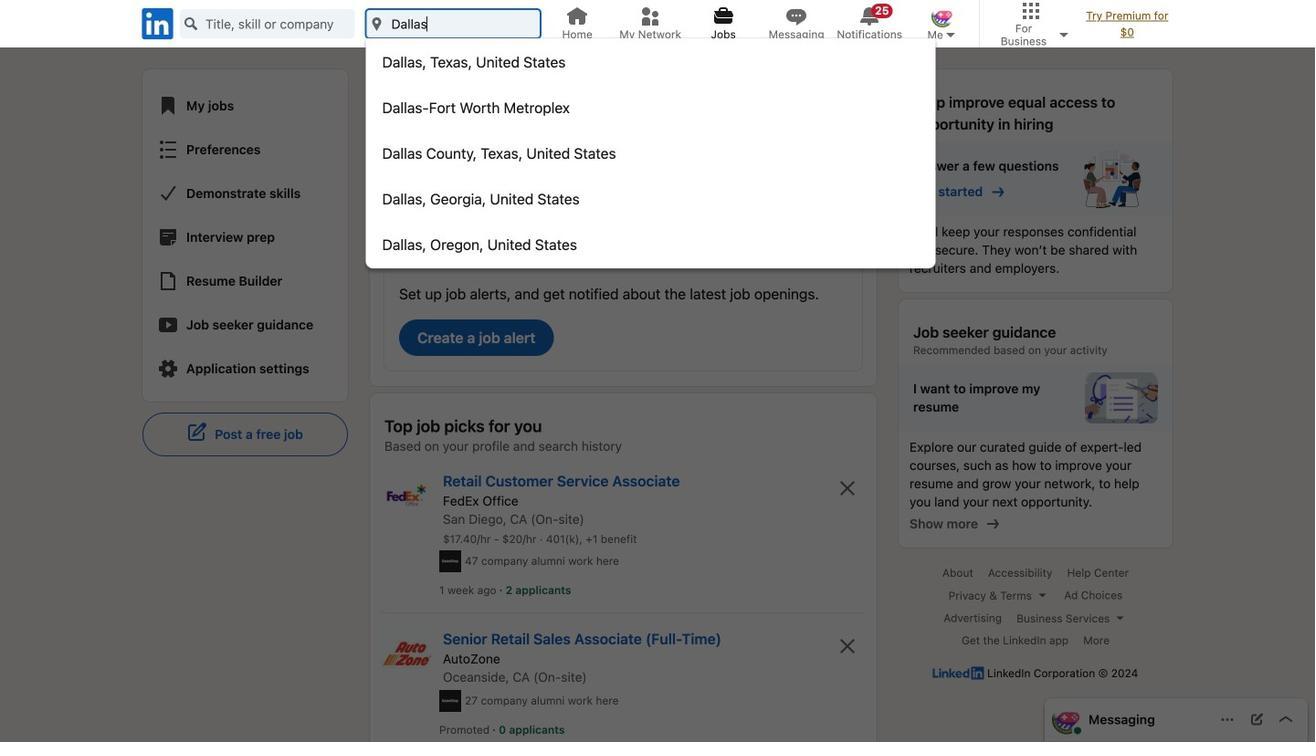 Task type: vqa. For each thing, say whether or not it's contained in the screenshot.
left Ruby Anderson image
yes



Task type: describe. For each thing, give the bounding box(es) containing it.
3 option from the top
[[366, 132, 936, 175]]

for business image
[[1057, 27, 1071, 42]]

custom image
[[184, 16, 198, 31]]

4 option from the top
[[366, 177, 936, 221]]

City, state, or zip code text field
[[366, 9, 541, 38]]

5 option from the top
[[366, 223, 936, 267]]

dismiss job image
[[837, 636, 859, 658]]

0 vertical spatial ruby anderson image
[[932, 5, 954, 27]]

dismiss job image
[[837, 478, 859, 500]]

autozone logo image
[[381, 628, 432, 680]]

2 option from the top
[[366, 86, 936, 130]]



Task type: locate. For each thing, give the bounding box(es) containing it.
linkedin image
[[139, 5, 176, 42], [933, 667, 984, 680], [933, 667, 984, 680]]

ruby anderson image
[[932, 5, 954, 27], [1052, 706, 1082, 735]]

small image
[[943, 27, 958, 42]]

1 vertical spatial ruby anderson image
[[1052, 706, 1082, 735]]

linkedin image
[[139, 5, 176, 42]]

fedex office logo image
[[381, 470, 432, 522]]

1 horizontal spatial ruby anderson image
[[1052, 706, 1082, 735]]

top job picks for you element
[[370, 456, 877, 743]]

Search by title, skill, or company text field
[[180, 9, 355, 38]]

1 option from the top
[[366, 40, 936, 84]]

option
[[366, 40, 936, 84], [366, 86, 936, 130], [366, 132, 936, 175], [366, 177, 936, 221], [366, 223, 936, 267]]

0 horizontal spatial ruby anderson image
[[932, 5, 954, 27]]



